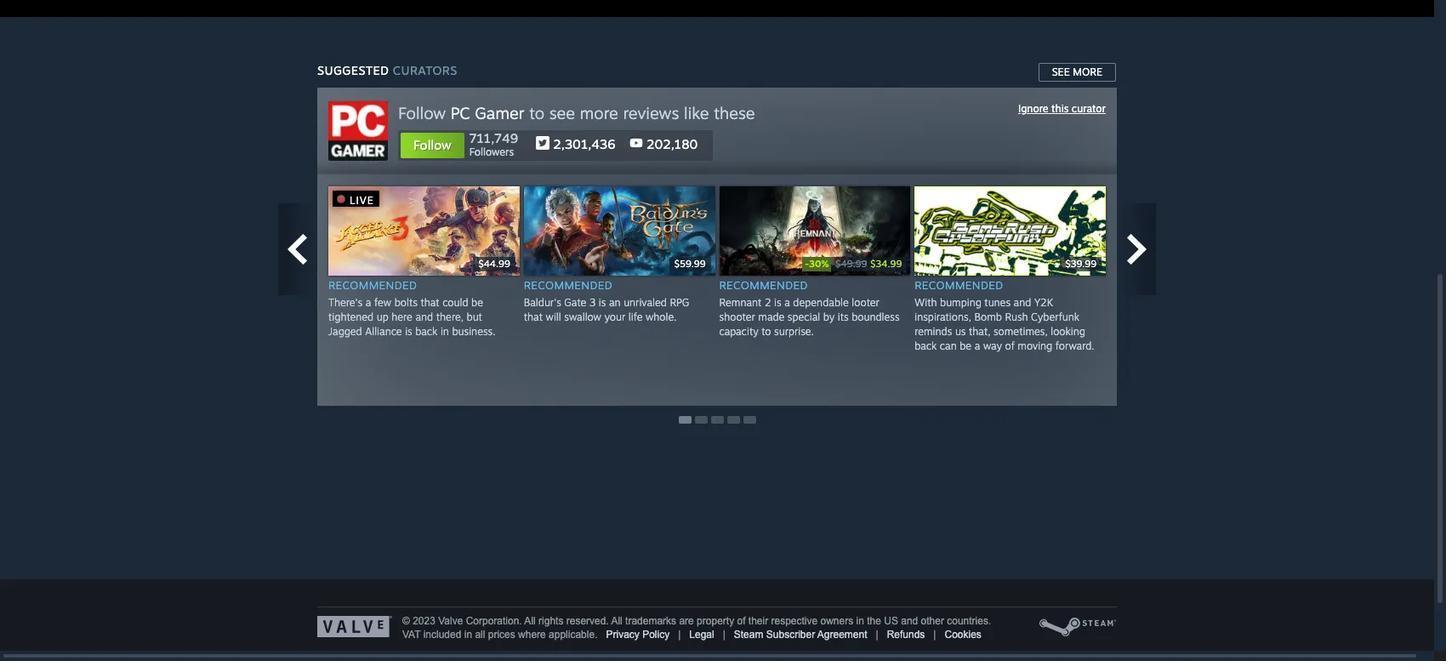 Task type: vqa. For each thing, say whether or not it's contained in the screenshot.
"BOLTS"
yes



Task type: describe. For each thing, give the bounding box(es) containing it.
its
[[838, 310, 849, 323]]

recommended for recommended with bumping tunes and y2k inspirations, bomb rush cyberfunk reminds us that, sometimes, looking back can be a way of moving forward.
[[915, 278, 1004, 292]]

respective
[[771, 615, 818, 627]]

to inside recommended remnant 2 is a dependable looter shooter made special by its boundless capacity to surprise.
[[762, 325, 771, 338]]

is inside recommended remnant 2 is a dependable looter shooter made special by its boundless capacity to surprise.
[[774, 296, 782, 309]]

$39.99
[[1066, 258, 1097, 270]]

see
[[549, 103, 575, 123]]

an
[[609, 296, 621, 309]]

711,749
[[470, 130, 518, 146]]

is inside recommended there's a few bolts that could be tightened up here and there, but jagged alliance is back in business.
[[405, 325, 413, 338]]

gate
[[565, 296, 587, 309]]

made
[[759, 310, 785, 323]]

back inside recommended with bumping tunes and y2k inspirations, bomb rush cyberfunk reminds us that, sometimes, looking back can be a way of moving forward.
[[915, 339, 937, 352]]

jagged
[[328, 325, 362, 338]]

sometimes,
[[994, 325, 1048, 338]]

by
[[824, 310, 835, 323]]

subscriber
[[767, 629, 815, 641]]

followers
[[470, 146, 514, 158]]

all
[[475, 629, 485, 641]]

more
[[580, 103, 619, 123]]

owners
[[821, 615, 854, 627]]

can
[[940, 339, 957, 352]]

ignore
[[1019, 102, 1049, 115]]

rush
[[1005, 310, 1029, 323]]

follow for follow
[[414, 137, 452, 153]]

that inside the recommended baldur's gate 3 is an unrivaled rpg that will swallow your life whole.
[[524, 310, 543, 323]]

recommended with bumping tunes and y2k inspirations, bomb rush cyberfunk reminds us that, sometimes, looking back can be a way of moving forward.
[[915, 278, 1095, 352]]

like
[[684, 103, 709, 123]]

tightened
[[328, 310, 374, 323]]

policy
[[643, 629, 670, 641]]

$39.99 link
[[915, 186, 1111, 275]]

prices
[[488, 629, 515, 641]]

711,749 followers
[[470, 130, 518, 158]]

2 | from the left
[[723, 629, 726, 641]]

tunes
[[985, 296, 1011, 309]]

life
[[629, 310, 643, 323]]

pc
[[451, 103, 470, 123]]

special
[[788, 310, 821, 323]]

unrivaled
[[624, 296, 667, 309]]

in inside recommended there's a few bolts that could be tightened up here and there, but jagged alliance is back in business.
[[441, 325, 449, 338]]

2023
[[413, 615, 436, 627]]

legal link
[[690, 629, 715, 641]]

$49.99
[[836, 258, 867, 270]]

forward.
[[1056, 339, 1095, 352]]

looter
[[852, 296, 880, 309]]

but
[[467, 310, 482, 323]]

applicable.
[[549, 629, 598, 641]]

there's
[[328, 296, 363, 309]]

1 all from the left
[[525, 615, 536, 627]]

capacity
[[720, 325, 759, 338]]

and inside recommended there's a few bolts that could be tightened up here and there, but jagged alliance is back in business.
[[416, 310, 433, 323]]

cyberfunk
[[1032, 310, 1080, 323]]

us
[[884, 615, 899, 627]]

surprise.
[[774, 325, 814, 338]]

rights
[[539, 615, 564, 627]]

202,180
[[643, 136, 698, 152]]

cookies link
[[945, 629, 982, 641]]

be inside recommended there's a few bolts that could be tightened up here and there, but jagged alliance is back in business.
[[471, 296, 483, 309]]

of inside recommended with bumping tunes and y2k inspirations, bomb rush cyberfunk reminds us that, sometimes, looking back can be a way of moving forward.
[[1006, 339, 1015, 352]]

follow link
[[400, 132, 465, 159]]

rpg
[[670, 296, 689, 309]]

will
[[546, 310, 561, 323]]

us
[[956, 325, 966, 338]]

a inside recommended there's a few bolts that could be tightened up here and there, but jagged alliance is back in business.
[[366, 296, 371, 309]]

baldur's
[[524, 296, 562, 309]]

recommended for recommended there's a few bolts that could be tightened up here and there, but jagged alliance is back in business.
[[328, 278, 417, 292]]

reminds
[[915, 325, 953, 338]]

up
[[377, 310, 389, 323]]

could
[[443, 296, 468, 309]]

recommended remnant 2 is a dependable looter shooter made special by its boundless capacity to surprise.
[[720, 278, 900, 338]]

gamer
[[475, 103, 525, 123]]

included
[[424, 629, 462, 641]]

more
[[1073, 66, 1103, 78]]

recommended there's a few bolts that could be tightened up here and there, but jagged alliance is back in business.
[[328, 278, 496, 338]]

refunds link
[[887, 629, 925, 641]]



Task type: locate. For each thing, give the bounding box(es) containing it.
1 vertical spatial be
[[960, 339, 972, 352]]

follow
[[398, 103, 446, 123], [414, 137, 452, 153]]

1 vertical spatial and
[[416, 310, 433, 323]]

that inside recommended there's a few bolts that could be tightened up here and there, but jagged alliance is back in business.
[[421, 296, 440, 309]]

in left the the at the bottom right of page
[[857, 615, 865, 627]]

is down here
[[405, 325, 413, 338]]

see
[[1052, 66, 1070, 78]]

see more link
[[1038, 62, 1117, 83]]

follow up follow link in the left of the page
[[398, 103, 446, 123]]

curator
[[1072, 102, 1106, 115]]

all up where at the left bottom of page
[[525, 615, 536, 627]]

that down baldur's
[[524, 310, 543, 323]]

2 horizontal spatial in
[[857, 615, 865, 627]]

1 horizontal spatial of
[[1006, 339, 1015, 352]]

of inside © 2023 valve corporation.  all rights reserved.  all trademarks are property of their respective owners in the us and other countries. vat included in all prices where applicable. privacy policy | legal | steam subscriber agreement | refunds | cookies
[[737, 615, 746, 627]]

| down the the at the bottom right of page
[[876, 629, 879, 641]]

follow down pc
[[414, 137, 452, 153]]

suggested
[[317, 63, 389, 77]]

and up refunds link
[[901, 615, 918, 627]]

2 horizontal spatial and
[[1014, 296, 1032, 309]]

bumping
[[940, 296, 982, 309]]

0 vertical spatial to
[[529, 103, 545, 123]]

to down made
[[762, 325, 771, 338]]

follow for follow pc gamer to see more reviews like these
[[398, 103, 446, 123]]

valve software image
[[317, 616, 392, 637], [1039, 616, 1117, 638]]

be down us
[[960, 339, 972, 352]]

1 valve software image from the left
[[317, 616, 392, 637]]

$34.99
[[871, 258, 902, 270]]

here
[[392, 310, 413, 323]]

that
[[421, 296, 440, 309], [524, 310, 543, 323]]

0 horizontal spatial that
[[421, 296, 440, 309]]

1 horizontal spatial be
[[960, 339, 972, 352]]

cookies
[[945, 629, 982, 641]]

1 horizontal spatial that
[[524, 310, 543, 323]]

0 horizontal spatial is
[[405, 325, 413, 338]]

that,
[[969, 325, 991, 338]]

is
[[599, 296, 606, 309], [774, 296, 782, 309], [405, 325, 413, 338]]

$44.99
[[479, 258, 510, 270]]

0 horizontal spatial all
[[525, 615, 536, 627]]

a inside recommended remnant 2 is a dependable looter shooter made special by its boundless capacity to surprise.
[[785, 296, 790, 309]]

1 horizontal spatial valve software image
[[1039, 616, 1117, 638]]

recommended inside the recommended baldur's gate 3 is an unrivaled rpg that will swallow your life whole.
[[524, 278, 613, 292]]

be
[[471, 296, 483, 309], [960, 339, 972, 352]]

2 horizontal spatial a
[[975, 339, 981, 352]]

30%
[[809, 258, 829, 269]]

countries.
[[947, 615, 992, 627]]

recommended for recommended baldur's gate 3 is an unrivaled rpg that will swallow your life whole.
[[524, 278, 613, 292]]

2 recommended from the left
[[524, 278, 613, 292]]

$59.99 link
[[524, 186, 720, 275]]

alliance
[[365, 325, 402, 338]]

recommended inside recommended with bumping tunes and y2k inspirations, bomb rush cyberfunk reminds us that, sometimes, looking back can be a way of moving forward.
[[915, 278, 1004, 292]]

$59.99
[[675, 258, 706, 270]]

shooter
[[720, 310, 756, 323]]

2 valve software image from the left
[[1039, 616, 1117, 638]]

| down other
[[934, 629, 937, 641]]

recommended for recommended remnant 2 is a dependable looter shooter made special by its boundless capacity to surprise.
[[720, 278, 808, 292]]

agreement
[[818, 629, 868, 641]]

whole.
[[646, 310, 677, 323]]

all
[[525, 615, 536, 627], [611, 615, 623, 627]]

1 vertical spatial that
[[524, 310, 543, 323]]

0 horizontal spatial a
[[366, 296, 371, 309]]

0 vertical spatial back
[[416, 325, 438, 338]]

that right bolts
[[421, 296, 440, 309]]

be up but
[[471, 296, 483, 309]]

the
[[867, 615, 882, 627]]

ignore this curator
[[1019, 102, 1106, 115]]

2 horizontal spatial is
[[774, 296, 782, 309]]

1 vertical spatial to
[[762, 325, 771, 338]]

2 all from the left
[[611, 615, 623, 627]]

reserved.
[[567, 615, 609, 627]]

valve
[[438, 615, 463, 627]]

of up steam
[[737, 615, 746, 627]]

recommended inside recommended remnant 2 is a dependable looter shooter made special by its boundless capacity to surprise.
[[720, 278, 808, 292]]

this
[[1052, 102, 1069, 115]]

be inside recommended with bumping tunes and y2k inspirations, bomb rush cyberfunk reminds us that, sometimes, looking back can be a way of moving forward.
[[960, 339, 972, 352]]

3
[[590, 296, 596, 309]]

recommended baldur's gate 3 is an unrivaled rpg that will swallow your life whole.
[[524, 278, 689, 323]]

legal
[[690, 629, 715, 641]]

2,301,436
[[550, 136, 616, 152]]

1 vertical spatial in
[[857, 615, 865, 627]]

recommended up 2
[[720, 278, 808, 292]]

in left all
[[464, 629, 472, 641]]

your
[[605, 310, 626, 323]]

vat
[[403, 629, 421, 641]]

of
[[1006, 339, 1015, 352], [737, 615, 746, 627]]

recommended up bumping
[[915, 278, 1004, 292]]

1 vertical spatial follow
[[414, 137, 452, 153]]

reviews
[[623, 103, 679, 123]]

4 | from the left
[[934, 629, 937, 641]]

2 vertical spatial in
[[464, 629, 472, 641]]

are
[[679, 615, 694, 627]]

privacy
[[606, 629, 640, 641]]

0 horizontal spatial in
[[441, 325, 449, 338]]

recommended inside recommended there's a few bolts that could be tightened up here and there, but jagged alliance is back in business.
[[328, 278, 417, 292]]

3 | from the left
[[876, 629, 879, 641]]

all up privacy
[[611, 615, 623, 627]]

© 2023 valve corporation.  all rights reserved.  all trademarks are property of their respective owners in the us and other countries. vat included in all prices where applicable. privacy policy | legal | steam subscriber agreement | refunds | cookies
[[403, 615, 992, 641]]

0 vertical spatial of
[[1006, 339, 1015, 352]]

recommended up the few
[[328, 278, 417, 292]]

in down 'there,'
[[441, 325, 449, 338]]

live
[[350, 194, 374, 207]]

steam subscriber agreement link
[[734, 629, 868, 641]]

and up rush
[[1014, 296, 1032, 309]]

0 vertical spatial be
[[471, 296, 483, 309]]

a right 2
[[785, 296, 790, 309]]

these
[[714, 103, 755, 123]]

back down reminds
[[915, 339, 937, 352]]

and right here
[[416, 310, 433, 323]]

recommended
[[328, 278, 417, 292], [524, 278, 613, 292], [720, 278, 808, 292], [915, 278, 1004, 292]]

0 vertical spatial follow
[[398, 103, 446, 123]]

and inside © 2023 valve corporation.  all rights reserved.  all trademarks are property of their respective owners in the us and other countries. vat included in all prices where applicable. privacy policy | legal | steam subscriber agreement | refunds | cookies
[[901, 615, 918, 627]]

4 recommended from the left
[[915, 278, 1004, 292]]

a inside recommended with bumping tunes and y2k inspirations, bomb rush cyberfunk reminds us that, sometimes, looking back can be a way of moving forward.
[[975, 339, 981, 352]]

2 vertical spatial and
[[901, 615, 918, 627]]

1 recommended from the left
[[328, 278, 417, 292]]

-30% $49.99 $34.99
[[805, 258, 902, 270]]

0 vertical spatial in
[[441, 325, 449, 338]]

remnant
[[720, 296, 762, 309]]

1 horizontal spatial is
[[599, 296, 606, 309]]

is inside the recommended baldur's gate 3 is an unrivaled rpg that will swallow your life whole.
[[599, 296, 606, 309]]

other
[[921, 615, 945, 627]]

boundless
[[852, 310, 900, 323]]

| down property at the bottom of the page
[[723, 629, 726, 641]]

©
[[403, 615, 410, 627]]

there,
[[436, 310, 464, 323]]

0 horizontal spatial of
[[737, 615, 746, 627]]

and inside recommended with bumping tunes and y2k inspirations, bomb rush cyberfunk reminds us that, sometimes, looking back can be a way of moving forward.
[[1014, 296, 1032, 309]]

0 horizontal spatial be
[[471, 296, 483, 309]]

1 horizontal spatial all
[[611, 615, 623, 627]]

| down the 'are'
[[678, 629, 681, 641]]

privacy policy link
[[606, 629, 670, 641]]

suggested curators
[[317, 63, 458, 77]]

1 horizontal spatial back
[[915, 339, 937, 352]]

0 vertical spatial that
[[421, 296, 440, 309]]

a down that,
[[975, 339, 981, 352]]

looking
[[1051, 325, 1086, 338]]

0 horizontal spatial valve software image
[[317, 616, 392, 637]]

1 horizontal spatial to
[[762, 325, 771, 338]]

refunds
[[887, 629, 925, 641]]

0 horizontal spatial and
[[416, 310, 433, 323]]

1 vertical spatial of
[[737, 615, 746, 627]]

-
[[805, 258, 810, 269]]

1 horizontal spatial and
[[901, 615, 918, 627]]

3 recommended from the left
[[720, 278, 808, 292]]

steam
[[734, 629, 764, 641]]

a left the few
[[366, 296, 371, 309]]

0 horizontal spatial back
[[416, 325, 438, 338]]

where
[[518, 629, 546, 641]]

0 horizontal spatial to
[[529, 103, 545, 123]]

back down 'there,'
[[416, 325, 438, 338]]

0 vertical spatial and
[[1014, 296, 1032, 309]]

dependable
[[793, 296, 849, 309]]

1 vertical spatial back
[[915, 339, 937, 352]]

recommended up gate on the left
[[524, 278, 613, 292]]

moving
[[1018, 339, 1053, 352]]

in
[[441, 325, 449, 338], [857, 615, 865, 627], [464, 629, 472, 641]]

to left see
[[529, 103, 545, 123]]

is right 3
[[599, 296, 606, 309]]

1 horizontal spatial a
[[785, 296, 790, 309]]

1 horizontal spatial in
[[464, 629, 472, 641]]

1 | from the left
[[678, 629, 681, 641]]

y2k
[[1035, 296, 1054, 309]]

is right 2
[[774, 296, 782, 309]]

of right way
[[1006, 339, 1015, 352]]

bomb
[[975, 310, 1002, 323]]

follow pc gamer to see more reviews like these
[[398, 103, 755, 123]]

few
[[374, 296, 392, 309]]

see more
[[1052, 66, 1103, 78]]

back inside recommended there's a few bolts that could be tightened up here and there, but jagged alliance is back in business.
[[416, 325, 438, 338]]



